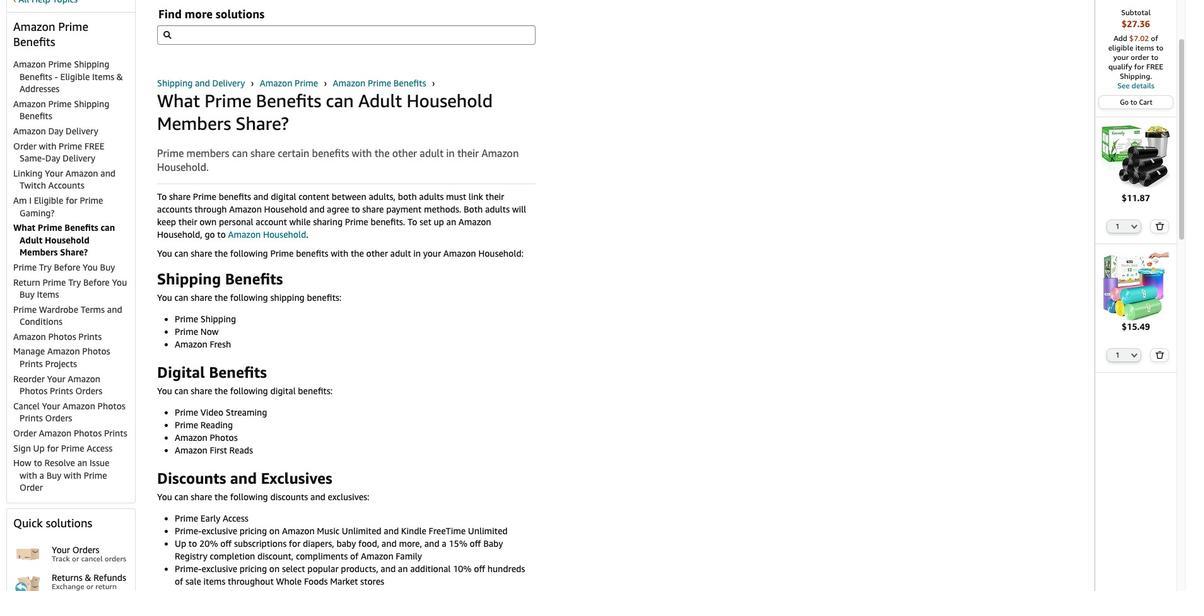 Task type: vqa. For each thing, say whether or not it's contained in the screenshot.
the top the Adult
yes



Task type: describe. For each thing, give the bounding box(es) containing it.
amazon up personal on the left of the page
[[229, 204, 262, 214]]

amazon prime shipping benefits - eligible items & addresses amazon prime shipping benefits amazon day delivery order with prime free same-day delivery linking your amazon and twitch accounts am i eligible for prime gaming? what prime benefits can adult household members share? prime try before you buy return prime try before you buy items prime wardrobe terms and conditions amazon photos prints manage amazon photos prints projects reorder your amazon photos prints orders cancel your amazon photos prints orders order amazon photos prints sign up for prime access how to resolve an issue with a buy with prime order
[[13, 59, 127, 493]]

can down discounts
[[175, 492, 188, 502]]

prime- inside prime early access prime-exclusive pricing on amazon music unlimited and kindle freetime unlimited
[[175, 526, 202, 536]]

amazon up projects
[[47, 346, 80, 357]]

with down the 'amazon day delivery' link
[[39, 140, 56, 151]]

the for digital
[[215, 386, 228, 396]]

access inside prime early access prime-exclusive pricing on amazon music unlimited and kindle freetime unlimited
[[223, 513, 249, 524]]

household inside to share prime benefits and digital content between adults, both adults must link          their accounts through amazon household and agree to share payment methods. both adults          will keep their own personal account while sharing prime benefits. to set up an amazon household, go to
[[264, 204, 307, 214]]

your down projects
[[47, 373, 65, 384]]

shipping benefits
[[157, 270, 283, 288]]

stores
[[360, 576, 384, 587]]

cancel your amazon photos prints orders link
[[13, 401, 126, 424]]

1 for $15.49
[[1116, 351, 1120, 359]]

of inside prime-exclusive pricing on select popular products, and an additional 10% off hundreds of sale items throughout whole foods market stores
[[175, 576, 183, 587]]

amazon down up
[[444, 248, 476, 259]]

you down the prime try before you buy link
[[112, 277, 127, 288]]

$27.36
[[1122, 18, 1151, 29]]

amazon prime shipping benefits - eligible items & addresses link
[[13, 59, 123, 94]]

prime down agree
[[345, 216, 368, 227]]

must
[[446, 191, 466, 202]]

now
[[201, 326, 219, 337]]

prime down find more solutions search field
[[368, 78, 391, 88]]

1 vertical spatial orders
[[45, 413, 72, 424]]

shipping down the amazon prime shipping benefits - eligible items & addresses link
[[74, 98, 109, 109]]

share? inside amazon prime shipping benefits - eligible items & addresses amazon prime shipping benefits amazon day delivery order with prime free same-day delivery linking your amazon and twitch accounts am i eligible for prime gaming? what prime benefits can adult household members share? prime try before you buy return prime try before you buy items prime wardrobe terms and conditions amazon photos prints manage amazon photos prints projects reorder your amazon photos prints orders cancel your amazon photos prints orders order amazon photos prints sign up for prime access how to resolve an issue with a buy with prime order
[[60, 247, 88, 258]]

or inside returns & refunds exchange or return
[[86, 582, 94, 591]]

0 vertical spatial items
[[92, 71, 114, 82]]

1 following from the top
[[230, 248, 268, 259]]

photos up manage amazon photos prints projects link on the left bottom of the page
[[48, 331, 76, 342]]

prime down amazon household .
[[270, 248, 294, 259]]

can inside amazon prime shipping benefits - eligible items & addresses amazon prime shipping benefits amazon day delivery order with prime free same-day delivery linking your amazon and twitch accounts am i eligible for prime gaming? what prime benefits can adult household members share? prime try before you buy return prime try before you buy items prime wardrobe terms and conditions amazon photos prints manage amazon photos prints projects reorder your amazon photos prints orders cancel your amazon photos prints orders order amazon photos prints sign up for prime access how to resolve an issue with a buy with prime order
[[101, 222, 115, 233]]

up to 20% off subscriptions for diapers, baby food
[[175, 538, 377, 549]]

household members share?
[[157, 90, 493, 134]]

shipping.
[[1120, 71, 1153, 81]]

while
[[289, 216, 311, 227]]

0 horizontal spatial before
[[54, 262, 80, 273]]

sharing
[[313, 216, 343, 227]]

certain
[[278, 147, 310, 160]]

1 horizontal spatial before
[[83, 277, 110, 288]]

return
[[13, 277, 40, 288]]

gaming?
[[20, 207, 55, 218]]

1 horizontal spatial up
[[175, 538, 186, 549]]

benefits.
[[371, 216, 405, 227]]

link
[[469, 191, 483, 202]]

freetime
[[429, 526, 466, 536]]

prime up return
[[13, 262, 37, 273]]

benefits: for shipping benefits
[[307, 292, 342, 303]]

in inside in their amazon household.
[[446, 147, 455, 160]]

with up between
[[352, 147, 372, 160]]

photos down cancel your amazon photos prints orders link
[[74, 428, 102, 439]]

0 vertical spatial delivery
[[212, 78, 245, 88]]

early
[[201, 513, 221, 524]]

qualify
[[1109, 62, 1133, 71]]

exclusive inside prime-exclusive pricing on select popular products, and an additional 10% off hundreds of sale items throughout whole foods market stores
[[202, 564, 237, 574]]

members inside the household members share?
[[157, 113, 231, 134]]

of eligible items to your order to qualify for free shipping.
[[1109, 33, 1164, 81]]

cancel
[[81, 554, 103, 564]]

subscriptions
[[234, 538, 287, 549]]

1 for $11.87
[[1116, 222, 1120, 230]]

prints up issue
[[104, 428, 127, 439]]

0 vertical spatial try
[[39, 262, 52, 273]]

share down shipping benefits
[[191, 292, 212, 303]]

2 vertical spatial buy
[[46, 470, 61, 481]]

amazon up accounts
[[66, 168, 98, 178]]

the up adults,
[[375, 147, 390, 160]]

in their amazon household.
[[157, 147, 519, 174]]

prime- inside prime-exclusive pricing on select popular products, and an additional 10% off hundreds of sale items throughout whole foods market stores
[[175, 564, 202, 574]]

items inside prime-exclusive pricing on select popular products, and an additional 10% off hundreds of sale items throughout whole foods market stores
[[204, 576, 226, 587]]

prints down 'manage'
[[20, 359, 43, 369]]

exclusive inside prime early access prime-exclusive pricing on amazon music unlimited and kindle freetime unlimited
[[202, 526, 237, 536]]

prime down the 'amazon day delivery' link
[[59, 140, 82, 151]]

$7.02
[[1130, 33, 1150, 43]]

for inside of eligible items to your order to qualify for free shipping.
[[1135, 62, 1145, 71]]

your down 'reorder your amazon photos prints orders' link on the left bottom of the page
[[42, 401, 60, 411]]

amazon inside , and more, and a 15% off baby registry completion discount, compliments of amazon                            family
[[361, 551, 394, 562]]

1 vertical spatial other
[[366, 248, 388, 259]]

amazon up order amazon photos prints link
[[63, 401, 95, 411]]

amazon up sign up for prime access link at the bottom of the page
[[39, 428, 71, 439]]

can down household,
[[175, 248, 188, 259]]

0 horizontal spatial items
[[37, 289, 59, 300]]

amazon down both
[[459, 216, 491, 227]]

1 vertical spatial eligible
[[34, 195, 63, 206]]

hommaly 1.2 gallon 240 pcs small black trash bags, strong garbage bags, bathroom trash can bin liners unscented, mini plastic bags for office, waste basket liner, fit 3,4.5,6 liters, 0.5,0.8,1,1.2 gal image
[[1102, 122, 1171, 192]]

1.2 gallon/330pcs strong trash bags colorful clear garbage bags by teivio, bathroom trash can bin liners, small plastic bags for home office kitchen, multicolor image
[[1102, 252, 1171, 321]]

digital
[[157, 363, 205, 381]]

you for you can share the following shipping benefits:
[[157, 292, 172, 303]]

0 vertical spatial adult
[[359, 90, 402, 111]]

0 horizontal spatial adult
[[390, 248, 411, 259]]

prime up the household.
[[157, 147, 184, 160]]

.
[[306, 229, 308, 240]]

prints down terms
[[78, 331, 102, 342]]

share left certain
[[251, 147, 275, 160]]

prime try before you buy link
[[13, 262, 115, 273]]

the down to share prime benefits and digital content between adults, both adults must link          their accounts through amazon household and agree to share payment methods. both adults          will keep their own personal account while sharing prime benefits. to set up an amazon household, go to
[[351, 248, 364, 259]]

0 horizontal spatial in
[[414, 248, 421, 259]]

off inside , and more, and a 15% off baby registry completion discount, compliments of amazon                            family
[[470, 538, 481, 549]]

prime-exclusive pricing on select popular products, and an additional 10% off hundreds of sale items throughout whole foods market stores
[[175, 564, 525, 587]]

or inside 'your orders track or cancel orders'
[[72, 554, 79, 564]]

linking your amazon and twitch accounts link
[[13, 168, 116, 191]]

can up prime shipping prime now amazon fresh
[[175, 292, 188, 303]]

with down sharing
[[331, 248, 349, 259]]

with down how on the left bottom
[[20, 470, 37, 481]]

through
[[195, 204, 227, 214]]

go to cart
[[1121, 98, 1153, 106]]

amazon down personal on the left of the page
[[228, 229, 261, 240]]

0 vertical spatial benefits
[[312, 147, 349, 160]]

throughout
[[228, 576, 274, 587]]

shipping down household,
[[157, 270, 221, 288]]

prime up through
[[193, 191, 216, 202]]

amazon photos prints link
[[13, 331, 102, 342]]

items inside of eligible items to your order to qualify for free shipping.
[[1136, 43, 1155, 52]]

account
[[256, 216, 287, 227]]

shipping inside prime shipping prime now amazon fresh
[[201, 314, 236, 324]]

1 vertical spatial adults
[[485, 204, 510, 214]]

prime down the prime try before you buy link
[[43, 277, 66, 288]]

market
[[330, 576, 358, 587]]

accounts
[[157, 204, 192, 214]]

prime up conditions
[[13, 304, 37, 315]]

digital benefits
[[157, 363, 267, 381]]

reorder your amazon photos prints orders link
[[13, 373, 102, 397]]

keep
[[157, 216, 176, 227]]

manage
[[13, 346, 45, 357]]

sign
[[13, 443, 31, 454]]

following for discounts
[[230, 492, 268, 502]]

amazon up "same-"
[[13, 126, 46, 136]]

share down discounts
[[191, 492, 212, 502]]

accounts
[[48, 180, 84, 191]]

sign up for prime access link
[[13, 443, 113, 454]]

prime down the shipping and delivery link in the left top of the page
[[205, 90, 252, 111]]

photos up order amazon photos prints link
[[98, 401, 126, 411]]

track
[[52, 554, 70, 564]]

prime down order amazon photos prints link
[[61, 443, 84, 454]]

subtotal $27.36
[[1122, 8, 1151, 29]]

details
[[1132, 81, 1155, 90]]

household inside the household members share?
[[407, 90, 493, 111]]

see
[[1118, 81, 1130, 90]]

hundreds
[[488, 564, 525, 574]]

15%
[[449, 538, 468, 549]]

can down amazon prime benefits link
[[326, 90, 354, 111]]

both
[[398, 191, 417, 202]]

go
[[1121, 98, 1129, 106]]

0 vertical spatial day
[[48, 126, 63, 136]]

shipping down the search icon
[[157, 78, 193, 88]]

you can share the following digital benefits:
[[157, 386, 333, 396]]

pricing inside prime-exclusive pricing on select popular products, and an additional 10% off hundreds of sale items throughout whole foods market stores
[[240, 564, 267, 574]]

how to resolve an issue with a buy with prime order link
[[13, 458, 109, 493]]

orders inside 'your orders track or cancel orders'
[[72, 545, 99, 556]]

0 horizontal spatial solutions
[[46, 516, 92, 530]]

a inside , and more, and a 15% off baby registry completion discount, compliments of amazon                            family
[[442, 538, 447, 549]]

pricing inside prime early access prime-exclusive pricing on amazon music unlimited and kindle freetime unlimited
[[240, 526, 267, 536]]

returns
[[52, 572, 83, 583]]

prints down cancel
[[20, 413, 43, 424]]

the for discounts
[[215, 492, 228, 502]]

-
[[55, 71, 58, 82]]

following for shipping
[[230, 292, 268, 303]]

find more solutions
[[158, 7, 265, 21]]

prime inside prime early access prime-exclusive pricing on amazon music unlimited and kindle freetime unlimited
[[175, 513, 198, 524]]

their inside in their amazon household.
[[458, 147, 479, 160]]

more,
[[399, 538, 422, 549]]

of inside , and more, and a 15% off baby registry completion discount, compliments of amazon                            family
[[350, 551, 359, 562]]

off inside prime-exclusive pricing on select popular products, and an additional 10% off hundreds of sale items throughout whole foods market stores
[[474, 564, 485, 574]]

amazon left first on the left bottom of page
[[175, 445, 208, 456]]

digital for following
[[270, 386, 296, 396]]

share up accounts
[[169, 191, 191, 202]]

0 vertical spatial order
[[13, 140, 37, 151]]

0 vertical spatial solutions
[[216, 7, 265, 21]]

subtotal
[[1122, 8, 1151, 17]]

amazon household link
[[228, 229, 306, 240]]

amazon up the household members share?
[[333, 78, 366, 88]]

10%
[[453, 564, 472, 574]]

order amazon photos prints link
[[13, 428, 127, 439]]

amazon down reading
[[175, 432, 208, 443]]

your inside 'your orders track or cancel orders'
[[52, 545, 70, 556]]

up inside amazon prime shipping benefits - eligible items & addresses amazon prime shipping benefits amazon day delivery order with prime free same-day delivery linking your amazon and twitch accounts am i eligible for prime gaming? what prime benefits can adult household members share? prime try before you buy return prime try before you buy items prime wardrobe terms and conditions amazon photos prints manage amazon photos prints projects reorder your amazon photos prints orders cancel your amazon photos prints orders order amazon photos prints sign up for prime access how to resolve an issue with a buy with prime order
[[33, 443, 45, 454]]

video
[[201, 407, 224, 418]]

return
[[96, 582, 117, 591]]

order with prime free same-day delivery link
[[13, 140, 104, 164]]

and inside prime-exclusive pricing on select popular products, and an additional 10% off hundreds of sale items throughout whole foods market stores
[[381, 564, 396, 574]]

amazon household .
[[228, 229, 308, 240]]

for inside article
[[289, 538, 301, 549]]

share down digital benefits
[[191, 386, 212, 396]]

order
[[1131, 52, 1150, 62]]

can right members
[[232, 147, 248, 160]]

prime left reading
[[175, 420, 198, 430]]

share down adults,
[[363, 204, 384, 214]]

1 horizontal spatial what
[[157, 90, 200, 111]]

off up completion
[[220, 538, 232, 549]]

prime early access prime-exclusive pricing on amazon music unlimited and kindle freetime unlimited
[[175, 513, 508, 536]]

am
[[13, 195, 27, 206]]

diapers,
[[303, 538, 334, 549]]

wardrobe
[[39, 304, 78, 315]]

whole
[[276, 576, 302, 587]]

own
[[200, 216, 217, 227]]

additional
[[410, 564, 451, 574]]

shipping down amazon prime benefits
[[74, 59, 109, 69]]

reads
[[230, 445, 253, 456]]

prints up cancel your amazon photos prints orders link
[[50, 386, 73, 397]]

photos down amazon photos prints link
[[82, 346, 110, 357]]

& inside amazon prime shipping benefits - eligible items & addresses amazon prime shipping benefits amazon day delivery order with prime free same-day delivery linking your amazon and twitch accounts am i eligible for prime gaming? what prime benefits can adult household members share? prime try before you buy return prime try before you buy items prime wardrobe terms and conditions amazon photos prints manage amazon photos prints projects reorder your amazon photos prints orders cancel your amazon photos prints orders order amazon photos prints sign up for prime access how to resolve an issue with a buy with prime order
[[117, 71, 123, 82]]

0 horizontal spatial to
[[157, 191, 167, 202]]

0 vertical spatial buy
[[100, 262, 115, 273]]

an inside amazon prime shipping benefits - eligible items & addresses amazon prime shipping benefits amazon day delivery order with prime free same-day delivery linking your amazon and twitch accounts am i eligible for prime gaming? what prime benefits can adult household members share? prime try before you buy return prime try before you buy items prime wardrobe terms and conditions amazon photos prints manage amazon photos prints projects reorder your amazon photos prints orders cancel your amazon photos prints orders order amazon photos prints sign up for prime access how to resolve an issue with a buy with prime order
[[77, 458, 87, 468]]

prime up the what prime benefits can adult
[[295, 78, 318, 88]]

prime left now
[[175, 326, 198, 337]]

1 horizontal spatial adult
[[420, 147, 444, 160]]

kindle
[[401, 526, 427, 536]]

returns & refunds image
[[13, 572, 43, 591]]

1 vertical spatial delivery
[[66, 126, 98, 136]]

your inside of eligible items to your order to qualify for free shipping.
[[1114, 52, 1129, 62]]

foods
[[304, 576, 328, 587]]

0 horizontal spatial buy
[[20, 289, 35, 300]]

the for shipping
[[215, 292, 228, 303]]

sale
[[186, 576, 201, 587]]

discounts
[[270, 492, 308, 502]]

0 vertical spatial eligible
[[60, 71, 90, 82]]

3 › from the left
[[432, 78, 435, 88]]

prime up "-"
[[48, 59, 72, 69]]

2 vertical spatial order
[[20, 482, 43, 493]]



Task type: locate. For each thing, give the bounding box(es) containing it.
amazon inside prime shipping prime now amazon fresh
[[175, 339, 208, 350]]

amazon down now
[[175, 339, 208, 350]]

shipping
[[74, 59, 109, 69], [157, 78, 193, 88], [74, 98, 109, 109], [157, 270, 221, 288], [201, 314, 236, 324]]

2 vertical spatial their
[[179, 216, 197, 227]]

following down shipping benefits
[[230, 292, 268, 303]]

eligible right "-"
[[60, 71, 90, 82]]

amazon day delivery link
[[13, 126, 98, 136]]

will
[[512, 204, 526, 214]]

0 horizontal spatial members
[[20, 247, 58, 258]]

adult
[[420, 147, 444, 160], [390, 248, 411, 259]]

0 horizontal spatial your
[[423, 248, 441, 259]]

1 horizontal spatial try
[[68, 277, 81, 288]]

0 vertical spatial of
[[1152, 33, 1159, 43]]

food
[[359, 538, 377, 549]]

0 horizontal spatial or
[[72, 554, 79, 564]]

of right $7.02
[[1152, 33, 1159, 43]]

1 delete image from the top
[[1156, 222, 1165, 230]]

1 horizontal spatial access
[[223, 513, 249, 524]]

order up sign
[[13, 428, 37, 439]]

article containing what prime benefits can
[[157, 90, 536, 591]]

2 vertical spatial orders
[[72, 545, 99, 556]]

quick solutions
[[13, 516, 92, 530]]

an right up
[[447, 216, 456, 227]]

members
[[157, 113, 231, 134], [20, 247, 58, 258]]

delivery up the what prime benefits can adult
[[212, 78, 245, 88]]

share? up the prime try before you buy link
[[60, 247, 88, 258]]

baby
[[484, 538, 503, 549]]

1 vertical spatial items
[[37, 289, 59, 300]]

benefits
[[312, 147, 349, 160], [219, 191, 251, 202], [296, 248, 329, 259]]

delete image
[[1156, 222, 1165, 230], [1156, 351, 1165, 359]]

your orders image
[[13, 540, 43, 569]]

digital for and
[[271, 191, 296, 202]]

0 vertical spatial orders
[[75, 386, 102, 397]]

products,
[[341, 564, 379, 574]]

following down amazon household link at the top left of the page
[[230, 248, 268, 259]]

a
[[40, 470, 44, 481], [442, 538, 447, 549]]

cart
[[1140, 98, 1153, 106]]

0 vertical spatial members
[[157, 113, 231, 134]]

buy
[[100, 262, 115, 273], [20, 289, 35, 300], [46, 470, 61, 481]]

and inside prime early access prime-exclusive pricing on amazon music unlimited and kindle freetime unlimited
[[384, 526, 399, 536]]

0 vertical spatial your
[[1114, 52, 1129, 62]]

select
[[282, 564, 305, 574]]

a inside amazon prime shipping benefits - eligible items & addresses amazon prime shipping benefits amazon day delivery order with prime free same-day delivery linking your amazon and twitch accounts am i eligible for prime gaming? what prime benefits can adult household members share? prime try before you buy return prime try before you buy items prime wardrobe terms and conditions amazon photos prints manage amazon photos prints projects reorder your amazon photos prints orders cancel your amazon photos prints orders order amazon photos prints sign up for prime access how to resolve an issue with a buy with prime order
[[40, 470, 44, 481]]

household inside amazon prime shipping benefits - eligible items & addresses amazon prime shipping benefits amazon day delivery order with prime free same-day delivery linking your amazon and twitch accounts am i eligible for prime gaming? what prime benefits can adult household members share? prime try before you buy return prime try before you buy items prime wardrobe terms and conditions amazon photos prints manage amazon photos prints projects reorder your amazon photos prints orders cancel your amazon photos prints orders order amazon photos prints sign up for prime access how to resolve an issue with a buy with prime order
[[45, 235, 89, 245]]

day
[[48, 126, 63, 136], [45, 153, 60, 164]]

photos inside prime video streaming prime reading amazon photos amazon first reads
[[210, 432, 238, 443]]

reading
[[201, 420, 233, 430]]

to share prime benefits and digital content between adults, both adults must link          their accounts through amazon household and agree to share payment methods. both adults          will keep their own personal account while sharing prime benefits. to set up an amazon household, go to
[[157, 191, 526, 240]]

eligible up the gaming?
[[34, 195, 63, 206]]

the up early
[[215, 492, 228, 502]]

2 horizontal spatial ›
[[432, 78, 435, 88]]

orders
[[75, 386, 102, 397], [45, 413, 72, 424], [72, 545, 99, 556]]

following for digital
[[230, 386, 268, 396]]

0 vertical spatial share?
[[236, 113, 289, 134]]

exclusive down early
[[202, 526, 237, 536]]

dropdown image
[[1132, 353, 1138, 358]]

unlimited
[[342, 526, 382, 536], [468, 526, 508, 536]]

you can share the following shipping benefits:
[[157, 292, 342, 303]]

2 on from the top
[[269, 564, 280, 574]]

exclusives
[[261, 469, 332, 487]]

1 horizontal spatial unlimited
[[468, 526, 508, 536]]

1 vertical spatial up
[[175, 538, 186, 549]]

what
[[157, 90, 200, 111], [13, 222, 35, 233]]

in down set
[[414, 248, 421, 259]]

you can share the following discounts and exclusives:
[[157, 492, 370, 502]]

on
[[269, 526, 280, 536], [269, 564, 280, 574]]

can down digital
[[175, 386, 188, 396]]

delivery up 'linking your amazon and twitch accounts' link
[[63, 153, 95, 164]]

prime down accounts
[[80, 195, 103, 206]]

off right 15%
[[470, 538, 481, 549]]

0 vertical spatial access
[[87, 443, 113, 454]]

what down the shipping and delivery link in the left top of the page
[[157, 90, 200, 111]]

0 horizontal spatial access
[[87, 443, 113, 454]]

free inside of eligible items to your order to qualify for free shipping.
[[1147, 62, 1164, 71]]

1 exclusive from the top
[[202, 526, 237, 536]]

1 prime- from the top
[[175, 526, 202, 536]]

amazon inside amazon prime benefits
[[13, 20, 55, 33]]

on up up to 20% off subscriptions for diapers, baby food
[[269, 526, 280, 536]]

2 › from the left
[[324, 78, 327, 88]]

amazon up addresses
[[13, 59, 46, 69]]

0 horizontal spatial their
[[179, 216, 197, 227]]

the down go
[[215, 248, 228, 259]]

go
[[205, 229, 215, 240]]

your left order
[[1114, 52, 1129, 62]]

article
[[157, 90, 536, 591]]

prime members can share certain benefits with the other adult
[[157, 147, 444, 160]]

solutions up track
[[46, 516, 92, 530]]

for down accounts
[[66, 195, 77, 206]]

you for you can share the following digital benefits:
[[157, 386, 172, 396]]

streaming
[[226, 407, 267, 418]]

1 vertical spatial buy
[[20, 289, 35, 300]]

1 › from the left
[[251, 78, 254, 88]]

› up the household members share?
[[324, 78, 327, 88]]

0 horizontal spatial unlimited
[[342, 526, 382, 536]]

prime video streaming prime reading amazon photos amazon first reads
[[175, 407, 267, 456]]

fresh
[[210, 339, 231, 350]]

$15.49
[[1122, 321, 1151, 332]]

you for you can share the following prime benefits with the other adult in your amazon household:
[[157, 248, 172, 259]]

access inside amazon prime shipping benefits - eligible items & addresses amazon prime shipping benefits amazon day delivery order with prime free same-day delivery linking your amazon and twitch accounts am i eligible for prime gaming? what prime benefits can adult household members share? prime try before you buy return prime try before you buy items prime wardrobe terms and conditions amazon photos prints manage amazon photos prints projects reorder your amazon photos prints orders cancel your amazon photos prints orders order amazon photos prints sign up for prime access how to resolve an issue with a buy with prime order
[[87, 443, 113, 454]]

0 vertical spatial 1
[[1116, 222, 1120, 230]]

methods.
[[424, 204, 462, 214]]

photos down reorder at the bottom of page
[[20, 386, 48, 397]]

quick
[[13, 516, 43, 530]]

following down 'discounts and exclusives'
[[230, 492, 268, 502]]

amazon up 'manage'
[[13, 331, 46, 342]]

search image
[[163, 31, 172, 39]]

1 1 from the top
[[1116, 222, 1120, 230]]

shipping up now
[[201, 314, 236, 324]]

add
[[1114, 33, 1128, 43]]

on inside prime early access prime-exclusive pricing on amazon music unlimited and kindle freetime unlimited
[[269, 526, 280, 536]]

amazon up "-"
[[13, 20, 55, 33]]

payment
[[386, 204, 422, 214]]

prime shipping prime now amazon fresh
[[175, 314, 236, 350]]

for up resolve
[[47, 443, 59, 454]]

1
[[1116, 222, 1120, 230], [1116, 351, 1120, 359]]

their right link
[[486, 191, 505, 202]]

digital inside to share prime benefits and digital content between adults, both adults must link          their accounts through amazon household and agree to share payment methods. both adults          will keep their own personal account while sharing prime benefits. to set up an amazon household, go to
[[271, 191, 296, 202]]

household,
[[157, 229, 202, 240]]

1 vertical spatial in
[[414, 248, 421, 259]]

a down sign up for prime access link at the bottom of the page
[[40, 470, 44, 481]]

can down am i eligible for prime gaming? link
[[101, 222, 115, 233]]

0 vertical spatial delete image
[[1156, 222, 1165, 230]]

discounts
[[157, 469, 226, 487]]

manage amazon photos prints projects link
[[13, 346, 110, 369]]

1 vertical spatial before
[[83, 277, 110, 288]]

amazon down ',' at the left
[[361, 551, 394, 562]]

1 horizontal spatial ›
[[324, 78, 327, 88]]

1 on from the top
[[269, 526, 280, 536]]

0 vertical spatial what
[[157, 90, 200, 111]]

shipping
[[270, 292, 305, 303]]

prime down issue
[[84, 470, 107, 481]]

4 following from the top
[[230, 492, 268, 502]]

amazon down addresses
[[13, 98, 46, 109]]

amazon prime link
[[260, 78, 321, 88]]

you up return prime try before you buy items link
[[83, 262, 98, 273]]

up right sign
[[33, 443, 45, 454]]

of left sale
[[175, 576, 183, 587]]

0 horizontal spatial &
[[85, 572, 91, 583]]

0 vertical spatial other
[[392, 147, 417, 160]]

2 exclusive from the top
[[202, 564, 237, 574]]

photos
[[48, 331, 76, 342], [82, 346, 110, 357], [20, 386, 48, 397], [98, 401, 126, 411], [74, 428, 102, 439], [210, 432, 238, 443]]

0 horizontal spatial adults
[[419, 191, 444, 202]]

1 horizontal spatial a
[[442, 538, 447, 549]]

amazon down projects
[[68, 373, 100, 384]]

1 vertical spatial &
[[85, 572, 91, 583]]

0 vertical spatial to
[[157, 191, 167, 202]]

digital
[[271, 191, 296, 202], [270, 386, 296, 396]]

your up accounts
[[45, 168, 63, 178]]

0 vertical spatial an
[[447, 216, 456, 227]]

with
[[39, 140, 56, 151], [352, 147, 372, 160], [331, 248, 349, 259], [20, 470, 37, 481], [64, 470, 81, 481]]

1 vertical spatial members
[[20, 247, 58, 258]]

1 vertical spatial on
[[269, 564, 280, 574]]

delete image for $15.49
[[1156, 351, 1165, 359]]

1 left dropdown icon
[[1116, 222, 1120, 230]]

1 vertical spatial adult
[[390, 248, 411, 259]]

0 vertical spatial in
[[446, 147, 455, 160]]

1 pricing from the top
[[240, 526, 267, 536]]

0 horizontal spatial ›
[[251, 78, 254, 88]]

&
[[117, 71, 123, 82], [85, 572, 91, 583]]

an inside prime-exclusive pricing on select popular products, and an additional 10% off hundreds of sale items throughout whole foods market stores
[[398, 564, 408, 574]]

what inside amazon prime shipping benefits - eligible items & addresses amazon prime shipping benefits amazon day delivery order with prime free same-day delivery linking your amazon and twitch accounts am i eligible for prime gaming? what prime benefits can adult household members share? prime try before you buy return prime try before you buy items prime wardrobe terms and conditions amazon photos prints manage amazon photos prints projects reorder your amazon photos prints orders cancel your amazon photos prints orders order amazon photos prints sign up for prime access how to resolve an issue with a buy with prime order
[[13, 222, 35, 233]]

0 vertical spatial before
[[54, 262, 80, 273]]

1 vertical spatial free
[[85, 140, 104, 151]]

2 following from the top
[[230, 292, 268, 303]]

1 horizontal spatial adult
[[359, 90, 402, 111]]

amazon up the what prime benefits can adult
[[260, 78, 293, 88]]

orders right track
[[72, 545, 99, 556]]

amazon inside prime early access prime-exclusive pricing on amazon music unlimited and kindle freetime unlimited
[[282, 526, 315, 536]]

1 vertical spatial access
[[223, 513, 249, 524]]

exclusives:
[[328, 492, 370, 502]]

0 vertical spatial digital
[[271, 191, 296, 202]]

1 horizontal spatial your
[[1114, 52, 1129, 62]]

1 horizontal spatial or
[[86, 582, 94, 591]]

1 vertical spatial delete image
[[1156, 351, 1165, 359]]

1 horizontal spatial items
[[1136, 43, 1155, 52]]

prime down shipping benefits
[[175, 314, 198, 324]]

amazon inside in their amazon household.
[[482, 147, 519, 160]]

of up products, at the bottom left of page
[[350, 551, 359, 562]]

1 vertical spatial adult
[[20, 235, 43, 245]]

dropdown image
[[1132, 224, 1138, 229]]

prime down addresses
[[48, 98, 72, 109]]

0 vertical spatial exclusive
[[202, 526, 237, 536]]

pricing up throughout
[[240, 564, 267, 574]]

2 1 from the top
[[1116, 351, 1120, 359]]

items right "-"
[[92, 71, 114, 82]]

prime down the gaming?
[[38, 222, 62, 233]]

adult inside amazon prime shipping benefits - eligible items & addresses amazon prime shipping benefits amazon day delivery order with prime free same-day delivery linking your amazon and twitch accounts am i eligible for prime gaming? what prime benefits can adult household members share? prime try before you buy return prime try before you buy items prime wardrobe terms and conditions amazon photos prints manage amazon photos prints projects reorder your amazon photos prints orders cancel your amazon photos prints orders order amazon photos prints sign up for prime access how to resolve an issue with a buy with prime order
[[20, 235, 43, 245]]

0 vertical spatial adult
[[420, 147, 444, 160]]

0 vertical spatial pricing
[[240, 526, 267, 536]]

solutions
[[216, 7, 265, 21], [46, 516, 92, 530]]

prime inside amazon prime benefits
[[58, 20, 88, 33]]

first
[[210, 445, 227, 456]]

1 vertical spatial to
[[408, 216, 417, 227]]

access right early
[[223, 513, 249, 524]]

shipping and delivery link
[[157, 78, 247, 88]]

1 horizontal spatial share?
[[236, 113, 289, 134]]

0 vertical spatial or
[[72, 554, 79, 564]]

members
[[187, 147, 229, 160]]

delete image for $11.87
[[1156, 222, 1165, 230]]

to inside amazon prime shipping benefits - eligible items & addresses amazon prime shipping benefits amazon day delivery order with prime free same-day delivery linking your amazon and twitch accounts am i eligible for prime gaming? what prime benefits can adult household members share? prime try before you buy return prime try before you buy items prime wardrobe terms and conditions amazon photos prints manage amazon photos prints projects reorder your amazon photos prints orders cancel your amazon photos prints orders order amazon photos prints sign up for prime access how to resolve an issue with a buy with prime order
[[34, 458, 42, 468]]

1 vertical spatial benefits
[[219, 191, 251, 202]]

prime wardrobe terms and conditions link
[[13, 304, 122, 327]]

more
[[185, 7, 213, 21]]

benefits: for digital benefits
[[298, 386, 333, 396]]

an down family
[[398, 564, 408, 574]]

your
[[45, 168, 63, 178], [47, 373, 65, 384], [42, 401, 60, 411], [52, 545, 70, 556]]

0 vertical spatial on
[[269, 526, 280, 536]]

your up returns
[[52, 545, 70, 556]]

prime left early
[[175, 513, 198, 524]]

an left issue
[[77, 458, 87, 468]]

free inside amazon prime shipping benefits - eligible items & addresses amazon prime shipping benefits amazon day delivery order with prime free same-day delivery linking your amazon and twitch accounts am i eligible for prime gaming? what prime benefits can adult household members share? prime try before you buy return prime try before you buy items prime wardrobe terms and conditions amazon photos prints manage amazon photos prints projects reorder your amazon photos prints orders cancel your amazon photos prints orders order amazon photos prints sign up for prime access how to resolve an issue with a buy with prime order
[[85, 140, 104, 151]]

0 vertical spatial free
[[1147, 62, 1164, 71]]

1 vertical spatial try
[[68, 277, 81, 288]]

with down resolve
[[64, 470, 81, 481]]

1 vertical spatial items
[[204, 576, 226, 587]]

how
[[13, 458, 31, 468]]

items right sale
[[204, 576, 226, 587]]

between
[[332, 191, 367, 202]]

1 horizontal spatial free
[[1147, 62, 1164, 71]]

2 prime- from the top
[[175, 564, 202, 574]]

1 vertical spatial prime-
[[175, 564, 202, 574]]

you can share the following prime benefits with the other adult in your amazon household:
[[157, 248, 524, 259]]

& inside returns & refunds exchange or return
[[85, 572, 91, 583]]

to up accounts
[[157, 191, 167, 202]]

share? inside the household members share?
[[236, 113, 289, 134]]

members inside amazon prime shipping benefits - eligible items & addresses amazon prime shipping benefits amazon day delivery order with prime free same-day delivery linking your amazon and twitch accounts am i eligible for prime gaming? what prime benefits can adult household members share? prime try before you buy return prime try before you buy items prime wardrobe terms and conditions amazon photos prints manage amazon photos prints projects reorder your amazon photos prints orders cancel your amazon photos prints orders order amazon photos prints sign up for prime access how to resolve an issue with a buy with prime order
[[20, 247, 58, 258]]

for
[[1135, 62, 1145, 71], [66, 195, 77, 206], [47, 443, 59, 454], [289, 538, 301, 549]]

terms
[[81, 304, 105, 315]]

orders
[[105, 554, 126, 564]]

0 vertical spatial adults
[[419, 191, 444, 202]]

1 left dropdown image
[[1116, 351, 1120, 359]]

unlimited up food
[[342, 526, 382, 536]]

amazon prime benefits
[[13, 20, 88, 49]]

1 horizontal spatial solutions
[[216, 7, 265, 21]]

your down set
[[423, 248, 441, 259]]

try down the prime try before you buy link
[[68, 277, 81, 288]]

compliments
[[296, 551, 348, 562]]

prime up the amazon prime shipping benefits - eligible items & addresses link
[[58, 20, 88, 33]]

prime left video
[[175, 407, 198, 418]]

content
[[299, 191, 330, 202]]

2 vertical spatial of
[[175, 576, 183, 587]]

1 vertical spatial a
[[442, 538, 447, 549]]

None submit
[[1151, 220, 1169, 233], [1151, 349, 1169, 362], [1151, 220, 1169, 233], [1151, 349, 1169, 362]]

1 vertical spatial order
[[13, 428, 37, 439]]

other up both
[[392, 147, 417, 160]]

prints
[[78, 331, 102, 342], [20, 359, 43, 369], [50, 386, 73, 397], [20, 413, 43, 424], [104, 428, 127, 439]]

2 unlimited from the left
[[468, 526, 508, 536]]

go to cart link
[[1100, 96, 1173, 109]]

an inside to share prime benefits and digital content between adults, both adults must link          their accounts through amazon household and agree to share payment methods. both adults          will keep their own personal account while sharing prime benefits. to set up an amazon household, go to
[[447, 216, 456, 227]]

household.
[[157, 161, 209, 174]]

1 horizontal spatial in
[[446, 147, 455, 160]]

order down how on the left bottom
[[20, 482, 43, 493]]

for up discount,
[[289, 538, 301, 549]]

2 delete image from the top
[[1156, 351, 1165, 359]]

0 vertical spatial up
[[33, 443, 45, 454]]

1 vertical spatial day
[[45, 153, 60, 164]]

1 vertical spatial what
[[13, 222, 35, 233]]

music
[[317, 526, 340, 536]]

return prime try before you buy items link
[[13, 277, 127, 300]]

adults left will on the top left of the page
[[485, 204, 510, 214]]

2 vertical spatial benefits
[[296, 248, 329, 259]]

1 vertical spatial their
[[486, 191, 505, 202]]

2 pricing from the top
[[240, 564, 267, 574]]

1 horizontal spatial items
[[92, 71, 114, 82]]

of
[[1152, 33, 1159, 43], [350, 551, 359, 562], [175, 576, 183, 587]]

benefits up personal on the left of the page
[[219, 191, 251, 202]]

amazon
[[13, 20, 55, 33], [13, 59, 46, 69], [260, 78, 293, 88], [333, 78, 366, 88], [13, 98, 46, 109], [13, 126, 46, 136], [482, 147, 519, 160], [66, 168, 98, 178], [229, 204, 262, 214], [459, 216, 491, 227], [228, 229, 261, 240], [444, 248, 476, 259], [13, 331, 46, 342], [175, 339, 208, 350], [47, 346, 80, 357], [68, 373, 100, 384], [63, 401, 95, 411], [39, 428, 71, 439], [175, 432, 208, 443], [175, 445, 208, 456], [282, 526, 315, 536], [361, 551, 394, 562]]

1 vertical spatial 1
[[1116, 351, 1120, 359]]

adult
[[359, 90, 402, 111], [20, 235, 43, 245]]

delete image right dropdown icon
[[1156, 222, 1165, 230]]

0 horizontal spatial try
[[39, 262, 52, 273]]

of inside of eligible items to your order to qualify for free shipping.
[[1152, 33, 1159, 43]]

benefits inside amazon prime benefits
[[13, 35, 55, 49]]

you for you can share the following discounts and exclusives:
[[157, 492, 172, 502]]

registry
[[175, 551, 208, 562]]

0 horizontal spatial other
[[366, 248, 388, 259]]

day up 'linking your amazon and twitch accounts' link
[[45, 153, 60, 164]]

orders up order amazon photos prints link
[[45, 413, 72, 424]]

benefits inside to share prime benefits and digital content between adults, both adults must link          their accounts through amazon household and agree to share payment methods. both adults          will keep their own personal account while sharing prime benefits. to set up an amazon household, go to
[[219, 191, 251, 202]]

,
[[377, 538, 379, 549]]

or
[[72, 554, 79, 564], [86, 582, 94, 591]]

1 horizontal spatial other
[[392, 147, 417, 160]]

1 horizontal spatial to
[[408, 216, 417, 227]]

2 vertical spatial delivery
[[63, 153, 95, 164]]

1 unlimited from the left
[[342, 526, 382, 536]]

3 following from the top
[[230, 386, 268, 396]]

0 horizontal spatial what
[[13, 222, 35, 233]]

on inside prime-exclusive pricing on select popular products, and an additional 10% off hundreds of sale items throughout whole foods market stores
[[269, 564, 280, 574]]

1 vertical spatial pricing
[[240, 564, 267, 574]]

1 vertical spatial your
[[423, 248, 441, 259]]

Find more solutions search field
[[157, 25, 536, 45]]

to
[[1157, 43, 1164, 52], [1152, 52, 1159, 62], [1131, 98, 1138, 106], [352, 204, 360, 214], [217, 229, 226, 240], [34, 458, 42, 468], [189, 538, 197, 549]]

in up must
[[446, 147, 455, 160]]

pricing
[[240, 526, 267, 536], [240, 564, 267, 574]]

before up return prime try before you buy items link
[[54, 262, 80, 273]]

their up link
[[458, 147, 479, 160]]

the down digital benefits
[[215, 386, 228, 396]]

completion
[[210, 551, 255, 562]]

the for prime
[[215, 248, 228, 259]]

2 horizontal spatial buy
[[100, 262, 115, 273]]

share down go
[[191, 248, 212, 259]]

0 horizontal spatial adult
[[20, 235, 43, 245]]

1 horizontal spatial adults
[[485, 204, 510, 214]]



